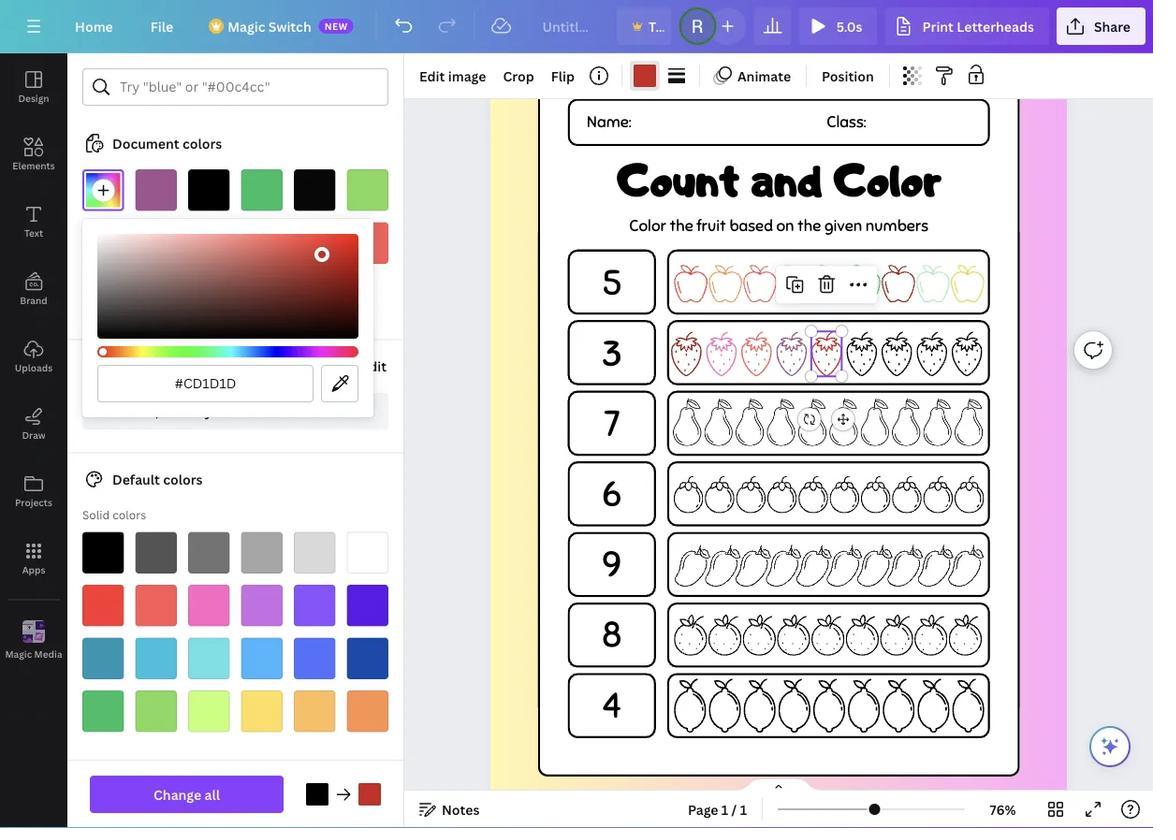 Task type: vqa. For each thing, say whether or not it's contained in the screenshot.
the rightmost OR
no



Task type: describe. For each thing, give the bounding box(es) containing it.
letterheads
[[957, 17, 1035, 35]]

add your brand colors
[[176, 403, 318, 421]]

show pages image
[[734, 778, 824, 793]]

magenta #cb6ce6 image
[[241, 585, 283, 627]]

default colors
[[112, 471, 203, 489]]

purple #8c52ff image
[[294, 585, 336, 627]]

colors for solid colors
[[113, 508, 146, 523]]

brand for brand
[[20, 294, 47, 307]]

position
[[822, 67, 875, 85]]

Hex color code text field
[[110, 366, 302, 402]]

1 horizontal spatial color
[[834, 151, 942, 208]]

file
[[151, 17, 173, 35]]

green #00bf63 image
[[82, 691, 124, 733]]

#ff914d image
[[82, 275, 124, 317]]

magic media button
[[0, 608, 67, 675]]

given
[[825, 216, 863, 236]]

#ff3131 image
[[294, 222, 336, 264]]

position button
[[815, 61, 882, 91]]

media
[[34, 648, 62, 661]]

projects button
[[0, 458, 67, 525]]

/
[[732, 801, 737, 819]]

magic switch
[[228, 17, 312, 35]]

9
[[602, 543, 622, 588]]

edit image
[[420, 67, 487, 85]]

colors for default colors
[[163, 471, 203, 489]]

royal blue #5271ff image
[[294, 638, 336, 680]]

0 horizontal spatial #cd1d1d image
[[82, 222, 124, 264]]

3
[[602, 332, 623, 376]]

animate button
[[708, 61, 799, 91]]

change
[[154, 786, 202, 804]]

canva assistant image
[[1100, 736, 1122, 759]]

1 vertical spatial #cd1d1d image
[[82, 222, 124, 264]]

flip button
[[544, 61, 583, 91]]

class:
[[827, 113, 867, 132]]

print letterheads button
[[886, 7, 1050, 45]]

magic media
[[5, 648, 62, 661]]

add
[[176, 403, 202, 421]]

light gray #d9d9d9 image
[[294, 532, 336, 574]]

#ff5757 image
[[347, 222, 389, 264]]

kit
[[154, 358, 172, 376]]

royal blue #5271ff image
[[294, 638, 336, 680]]

dark gray #545454 image
[[135, 532, 177, 574]]

on
[[777, 216, 795, 236]]

print
[[923, 17, 954, 35]]

Design title text field
[[528, 7, 610, 45]]

draw button
[[0, 391, 67, 458]]

colors for document colors
[[183, 134, 222, 152]]

6
[[602, 473, 622, 517]]

numbers
[[866, 216, 929, 236]]

home
[[75, 17, 113, 35]]

Try "blue" or "#00c4cc" search field
[[120, 69, 377, 105]]

count
[[617, 151, 740, 208]]

default
[[112, 471, 160, 489]]

apps
[[22, 564, 45, 577]]

and
[[751, 151, 823, 208]]

add a new color image
[[82, 170, 124, 211]]

edit button
[[359, 348, 389, 385]]

uploads button
[[0, 323, 67, 391]]

violet #5e17eb image
[[347, 585, 389, 627]]

aqua blue #0cc0df image
[[135, 638, 177, 680]]

0 vertical spatial #cd1d1d image
[[634, 65, 657, 87]]

home link
[[60, 7, 128, 45]]

brand button
[[0, 256, 67, 323]]

text button
[[0, 188, 67, 256]]

edit for edit
[[361, 358, 387, 376]]

count and color
[[617, 151, 942, 208]]

0 vertical spatial #cd1d1d image
[[634, 65, 657, 87]]

1 vertical spatial color
[[630, 216, 667, 236]]

7
[[604, 402, 620, 447]]

image
[[448, 67, 487, 85]]

elements button
[[0, 121, 67, 188]]

color the fruit based on the given numbers
[[630, 216, 929, 236]]

#7ed957 image
[[347, 170, 389, 211]]

pink #ff66c4 image
[[188, 585, 230, 627]]



Task type: locate. For each thing, give the bounding box(es) containing it.
design
[[18, 92, 49, 104]]

1 the from the left
[[670, 216, 694, 236]]

aqua blue #0cc0df image
[[135, 638, 177, 680]]

0 horizontal spatial magic
[[5, 648, 32, 661]]

purple #8c52ff image
[[294, 585, 336, 627]]

#ff914d image
[[82, 275, 124, 317]]

fruit
[[697, 216, 726, 236]]

0 vertical spatial edit
[[420, 67, 445, 85]]

the
[[670, 216, 694, 236], [798, 216, 822, 236]]

1 vertical spatial #cd1d1d image
[[82, 222, 124, 264]]

solid
[[82, 508, 110, 523]]

edit image button
[[412, 61, 494, 91]]

0 horizontal spatial 1
[[722, 801, 729, 819]]

edit inside 'button'
[[361, 358, 387, 376]]

share
[[1095, 17, 1131, 35]]

#ffde59 image
[[135, 275, 177, 317], [135, 275, 177, 317]]

brand
[[237, 403, 275, 421]]

file button
[[136, 7, 188, 45]]

based
[[730, 216, 773, 236]]

dark turquoise #0097b2 image
[[82, 638, 124, 680], [82, 638, 124, 680]]

2 the from the left
[[798, 216, 822, 236]]

all
[[205, 786, 220, 804]]

side panel tab list
[[0, 53, 67, 675]]

text
[[24, 227, 43, 239]]

crop
[[503, 67, 535, 85]]

#ff5757 image
[[347, 222, 389, 264]]

#7ed957 image
[[347, 170, 389, 211]]

0 horizontal spatial edit
[[361, 358, 387, 376]]

1 horizontal spatial the
[[798, 216, 822, 236]]

elements
[[12, 159, 55, 172]]

orange #ff914d image
[[347, 691, 389, 733]]

pink #ff66c4 image
[[188, 585, 230, 627]]

crop button
[[496, 61, 542, 91]]

dark gray #545454 image
[[135, 532, 177, 574]]

1 horizontal spatial 1
[[741, 801, 748, 819]]

1 left the /
[[722, 801, 729, 819]]

1 vertical spatial brand
[[112, 358, 151, 376]]

brand for brand kit
[[112, 358, 151, 376]]

0 horizontal spatial #cd1d1d image
[[82, 222, 124, 264]]

your
[[205, 403, 234, 421]]

projects
[[15, 496, 52, 509]]

edit inside dropdown button
[[420, 67, 445, 85]]

document colors
[[112, 134, 222, 152]]

#ff3131 image
[[294, 222, 336, 264]]

magic inside main menu bar
[[228, 17, 266, 35]]

apps button
[[0, 525, 67, 593]]

color up numbers
[[834, 151, 942, 208]]

76%
[[991, 801, 1017, 819]]

light blue #38b6ff image
[[241, 638, 283, 680]]

new
[[325, 20, 348, 32]]

#000000 image
[[188, 170, 230, 211], [188, 170, 230, 211]]

2 horizontal spatial #cd1d1d image
[[634, 65, 657, 87]]

#cd1d1d image right "flip" 'button'
[[634, 65, 657, 87]]

#cd1d1d image left 'notes' button
[[359, 784, 381, 806]]

#cd1d1d image
[[634, 65, 657, 87], [82, 222, 124, 264], [359, 784, 381, 806]]

5
[[602, 261, 622, 306]]

1 horizontal spatial #cd1d1d image
[[359, 784, 381, 806]]

change all
[[154, 786, 220, 804]]

76% button
[[973, 795, 1034, 825]]

coral red #ff5757 image
[[135, 585, 177, 627], [135, 585, 177, 627]]

light gray #d9d9d9 image
[[294, 532, 336, 574]]

1
[[722, 801, 729, 819], [741, 801, 748, 819]]

0 horizontal spatial color
[[630, 216, 667, 236]]

magic
[[228, 17, 266, 35], [5, 648, 32, 661]]

magenta #cb6ce6 image
[[241, 585, 283, 627]]

magic left media
[[5, 648, 32, 661]]

colors right document
[[183, 134, 222, 152]]

#a25390 image
[[135, 170, 177, 211]]

2 1 from the left
[[741, 801, 748, 819]]

0 vertical spatial color
[[834, 151, 942, 208]]

colors
[[183, 134, 222, 152], [278, 403, 318, 421], [163, 471, 203, 489], [113, 508, 146, 523]]

peach #ffbd59 image
[[294, 691, 336, 733]]

#000000 image
[[306, 784, 329, 806], [306, 784, 329, 806]]

lime #c1ff72 image
[[188, 691, 230, 733], [188, 691, 230, 733]]

#00bf63 image
[[241, 170, 283, 211], [241, 170, 283, 211]]

1 1 from the left
[[722, 801, 729, 819]]

share button
[[1057, 7, 1146, 45]]

name:
[[587, 113, 632, 132]]

color
[[834, 151, 942, 208], [630, 216, 667, 236]]

peach #ffbd59 image
[[294, 691, 336, 733]]

1 right the /
[[741, 801, 748, 819]]

#dfdd33 image
[[241, 222, 283, 264]]

2 vertical spatial #cd1d1d image
[[359, 784, 381, 806]]

the left fruit
[[670, 216, 694, 236]]

page
[[688, 801, 719, 819]]

bright red #ff3131 image
[[82, 585, 124, 627]]

gray #a6a6a6 image
[[241, 532, 283, 574]]

notes button
[[412, 795, 487, 825]]

design button
[[0, 53, 67, 121]]

1 horizontal spatial brand
[[112, 358, 151, 376]]

color down count
[[630, 216, 667, 236]]

#cd1d1d image down "add a new color" icon
[[82, 222, 124, 264]]

#a25390 image
[[135, 170, 177, 211]]

5.0s
[[837, 17, 863, 35]]

5.0s button
[[800, 7, 878, 45]]

#cd1d1d image
[[634, 65, 657, 87], [82, 222, 124, 264], [359, 784, 381, 806]]

2 vertical spatial #cd1d1d image
[[359, 784, 381, 806]]

colors right solid
[[113, 508, 146, 523]]

#a21111 image
[[135, 222, 177, 264], [135, 222, 177, 264]]

green #00bf63 image
[[82, 691, 124, 733]]

grass green #7ed957 image
[[135, 691, 177, 733], [135, 691, 177, 733]]

2 horizontal spatial #cd1d1d image
[[634, 65, 657, 87]]

change all button
[[90, 776, 284, 814]]

1 horizontal spatial edit
[[420, 67, 445, 85]]

orange #ff914d image
[[347, 691, 389, 733]]

magic left switch
[[228, 17, 266, 35]]

4
[[603, 684, 622, 728]]

0 vertical spatial brand
[[20, 294, 47, 307]]

edit for edit image
[[420, 67, 445, 85]]

turquoise blue #5ce1e6 image
[[188, 638, 230, 680], [188, 638, 230, 680]]

page 1 / 1
[[688, 801, 748, 819]]

colors inside 'button'
[[278, 403, 318, 421]]

solid colors
[[82, 508, 146, 523]]

0 vertical spatial magic
[[228, 17, 266, 35]]

colors right default
[[163, 471, 203, 489]]

light blue #38b6ff image
[[241, 638, 283, 680]]

1 vertical spatial magic
[[5, 648, 32, 661]]

animate
[[738, 67, 792, 85]]

main menu bar
[[0, 0, 1154, 53]]

0 horizontal spatial brand
[[20, 294, 47, 307]]

bright red #ff3131 image
[[82, 585, 124, 627]]

magic inside button
[[5, 648, 32, 661]]

gray #737373 image
[[188, 532, 230, 574], [188, 532, 230, 574]]

8
[[602, 614, 622, 658]]

#a6ebbe image
[[188, 222, 230, 264], [188, 222, 230, 264]]

black #000000 image
[[82, 532, 124, 574], [82, 532, 124, 574]]

brand up uploads button
[[20, 294, 47, 307]]

brand
[[20, 294, 47, 307], [112, 358, 151, 376]]

colors right brand
[[278, 403, 318, 421]]

uploads
[[15, 362, 53, 374]]

brand kit
[[112, 358, 172, 376]]

white #ffffff image
[[347, 532, 389, 574], [347, 532, 389, 574]]

cobalt blue #004aad image
[[347, 638, 389, 680], [347, 638, 389, 680]]

1 horizontal spatial magic
[[228, 17, 266, 35]]

#070707 image
[[294, 170, 336, 211], [294, 170, 336, 211]]

add your brand colors button
[[82, 393, 389, 430]]

1 horizontal spatial #cd1d1d image
[[359, 784, 381, 806]]

0 horizontal spatial the
[[670, 216, 694, 236]]

brand left kit
[[112, 358, 151, 376]]

the right "on"
[[798, 216, 822, 236]]

magic for magic media
[[5, 648, 32, 661]]

#cd1d1d image right "flip" 'button'
[[634, 65, 657, 87]]

document
[[112, 134, 179, 152]]

#cd1d1d image down "add a new color" icon
[[82, 222, 124, 264]]

gray #a6a6a6 image
[[241, 532, 283, 574]]

#cd1d1d image left 'notes' button
[[359, 784, 381, 806]]

switch
[[269, 17, 312, 35]]

#dfdd33 image
[[241, 222, 283, 264]]

edit
[[420, 67, 445, 85], [361, 358, 387, 376]]

violet #5e17eb image
[[347, 585, 389, 627]]

notes
[[442, 801, 480, 819]]

print letterheads
[[923, 17, 1035, 35]]

yellow #ffde59 image
[[241, 691, 283, 733], [241, 691, 283, 733]]

1 vertical spatial edit
[[361, 358, 387, 376]]

draw
[[22, 429, 46, 442]]

magic for magic switch
[[228, 17, 266, 35]]

#ffffff image
[[188, 275, 230, 317], [188, 275, 230, 317]]

flip
[[551, 67, 575, 85]]

brand inside button
[[20, 294, 47, 307]]



